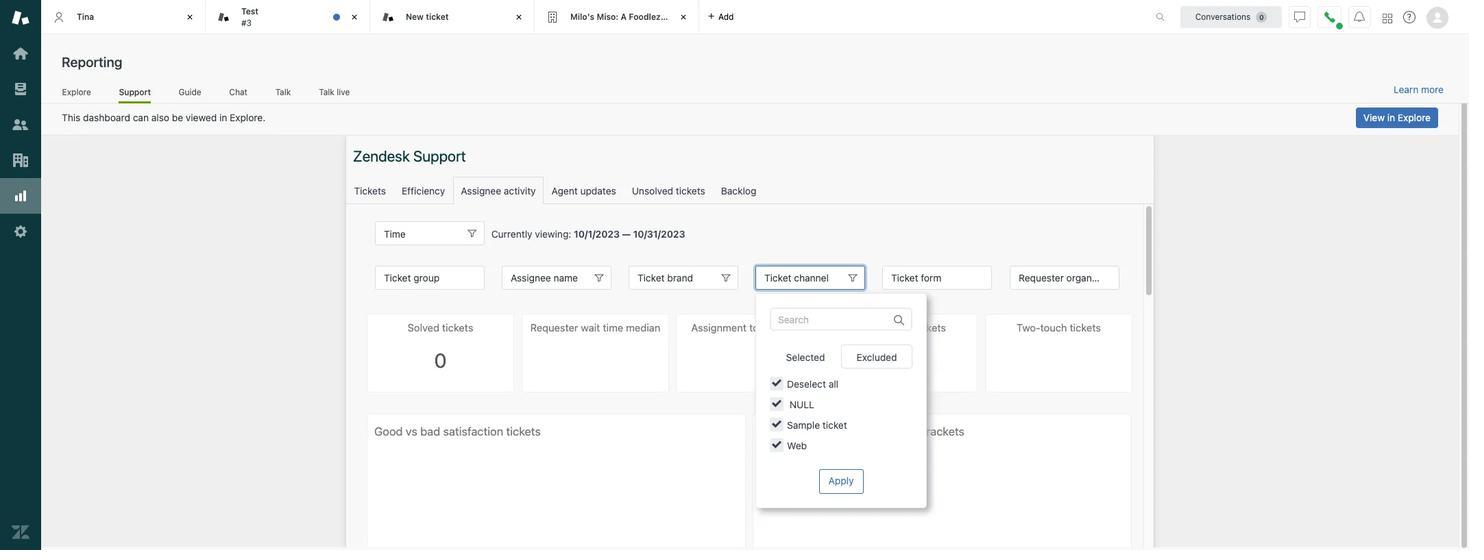 Task type: describe. For each thing, give the bounding box(es) containing it.
be
[[172, 112, 183, 123]]

foodlez
[[629, 12, 661, 22]]

talk link
[[275, 87, 291, 101]]

add button
[[699, 0, 742, 34]]

this dashboard can also be viewed in explore.
[[62, 112, 265, 123]]

talk for talk live
[[319, 87, 334, 97]]

view in explore button
[[1356, 108, 1438, 128]]

view
[[1363, 112, 1385, 123]]

chat link
[[229, 87, 248, 101]]

support
[[119, 87, 151, 97]]

0 horizontal spatial explore
[[62, 87, 91, 97]]

this
[[62, 112, 80, 123]]

explore inside button
[[1398, 112, 1431, 123]]

zendesk products image
[[1383, 13, 1392, 23]]

live
[[337, 87, 350, 97]]

learn more
[[1394, 84, 1444, 95]]

zendesk image
[[12, 524, 29, 542]]

explore.
[[230, 112, 265, 123]]

learn more link
[[1394, 84, 1444, 96]]

talk for talk
[[275, 87, 291, 97]]

tina
[[77, 12, 94, 22]]

test #3
[[241, 6, 258, 28]]

tabs tab list
[[41, 0, 1141, 34]]

test
[[241, 6, 258, 17]]

new ticket
[[406, 12, 449, 22]]

guide
[[179, 87, 201, 97]]

more
[[1421, 84, 1444, 95]]

milo's miso: a foodlez subsidiary tab
[[535, 0, 706, 34]]

viewed
[[186, 112, 217, 123]]

new ticket tab
[[370, 0, 535, 34]]

also
[[151, 112, 169, 123]]

dashboard
[[83, 112, 130, 123]]



Task type: vqa. For each thing, say whether or not it's contained in the screenshot.
right Fast
no



Task type: locate. For each thing, give the bounding box(es) containing it.
conversations
[[1195, 11, 1251, 22]]

can
[[133, 112, 149, 123]]

close image
[[183, 10, 197, 24], [512, 10, 526, 24], [677, 10, 690, 24]]

3 close image from the left
[[677, 10, 690, 24]]

explore link
[[62, 87, 91, 101]]

close image inside "new ticket" tab
[[512, 10, 526, 24]]

close image for tina
[[183, 10, 197, 24]]

chat
[[229, 87, 247, 97]]

view in explore
[[1363, 112, 1431, 123]]

conversations button
[[1180, 6, 1282, 28]]

0 horizontal spatial talk
[[275, 87, 291, 97]]

talk inside talk live link
[[319, 87, 334, 97]]

miso:
[[597, 12, 619, 22]]

close image inside tina 'tab'
[[183, 10, 197, 24]]

close image inside milo's miso: a foodlez subsidiary tab
[[677, 10, 690, 24]]

#3
[[241, 17, 252, 28]]

0 vertical spatial explore
[[62, 87, 91, 97]]

talk right chat
[[275, 87, 291, 97]]

guide link
[[178, 87, 202, 101]]

1 horizontal spatial explore
[[1398, 112, 1431, 123]]

close image left '#3'
[[183, 10, 197, 24]]

learn
[[1394, 84, 1418, 95]]

talk inside talk link
[[275, 87, 291, 97]]

get help image
[[1403, 11, 1416, 23]]

talk
[[275, 87, 291, 97], [319, 87, 334, 97]]

2 horizontal spatial close image
[[677, 10, 690, 24]]

get started image
[[12, 45, 29, 62]]

talk live link
[[319, 87, 350, 101]]

tab
[[206, 0, 370, 34]]

explore up this
[[62, 87, 91, 97]]

2 close image from the left
[[512, 10, 526, 24]]

main element
[[0, 0, 41, 550]]

add
[[718, 11, 734, 22]]

0 horizontal spatial in
[[219, 112, 227, 123]]

close image for milo's miso: a foodlez subsidiary
[[677, 10, 690, 24]]

reporting image
[[12, 187, 29, 205]]

zendesk support image
[[12, 9, 29, 27]]

ticket
[[426, 12, 449, 22]]

in
[[219, 112, 227, 123], [1387, 112, 1395, 123]]

reporting
[[62, 54, 122, 70]]

views image
[[12, 80, 29, 98]]

tina tab
[[41, 0, 206, 34]]

close image left the milo's
[[512, 10, 526, 24]]

1 talk from the left
[[275, 87, 291, 97]]

1 horizontal spatial talk
[[319, 87, 334, 97]]

explore
[[62, 87, 91, 97], [1398, 112, 1431, 123]]

2 talk from the left
[[319, 87, 334, 97]]

1 horizontal spatial in
[[1387, 112, 1395, 123]]

explore down learn more link
[[1398, 112, 1431, 123]]

customers image
[[12, 116, 29, 134]]

0 horizontal spatial close image
[[183, 10, 197, 24]]

admin image
[[12, 223, 29, 241]]

close image left add dropdown button
[[677, 10, 690, 24]]

in right view
[[1387, 112, 1395, 123]]

in inside button
[[1387, 112, 1395, 123]]

button displays agent's chat status as invisible. image
[[1294, 11, 1305, 22]]

1 horizontal spatial close image
[[512, 10, 526, 24]]

1 vertical spatial explore
[[1398, 112, 1431, 123]]

milo's
[[570, 12, 595, 22]]

close image for new ticket
[[512, 10, 526, 24]]

organizations image
[[12, 151, 29, 169]]

talk live
[[319, 87, 350, 97]]

close image
[[348, 10, 361, 24]]

subsidiary
[[663, 12, 706, 22]]

support link
[[119, 87, 151, 104]]

tab containing test
[[206, 0, 370, 34]]

milo's miso: a foodlez subsidiary
[[570, 12, 706, 22]]

1 in from the left
[[219, 112, 227, 123]]

in right the viewed
[[219, 112, 227, 123]]

a
[[621, 12, 627, 22]]

notifications image
[[1354, 11, 1365, 22]]

1 close image from the left
[[183, 10, 197, 24]]

new
[[406, 12, 424, 22]]

2 in from the left
[[1387, 112, 1395, 123]]

talk left live
[[319, 87, 334, 97]]



